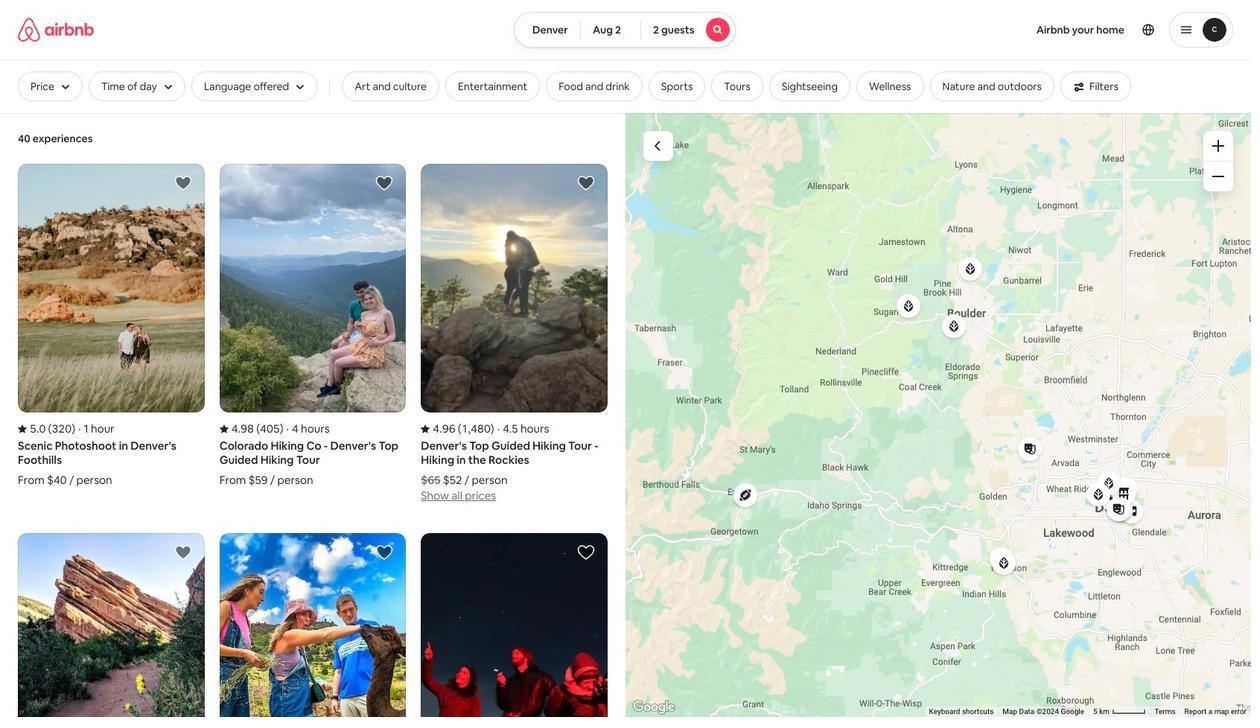 Task type: describe. For each thing, give the bounding box(es) containing it.
Art and culture button
[[342, 71, 439, 101]]

Entertainment button
[[445, 71, 540, 101]]

Sports button
[[648, 71, 706, 101]]

add to wishlist image inside colorado hiking co - denver's top guided hiking tour group
[[376, 174, 393, 192]]

Tours button
[[711, 71, 763, 101]]

Food and drink button
[[546, 71, 643, 101]]

Wellness button
[[856, 71, 924, 101]]

google image
[[629, 698, 678, 717]]

add to wishlist image inside scenic photoshoot in denver's foothills group
[[174, 174, 192, 192]]



Task type: vqa. For each thing, say whether or not it's contained in the screenshot.
EDINBURGH
no



Task type: locate. For each thing, give the bounding box(es) containing it.
zoom out image
[[1212, 171, 1224, 182]]

Nature and outdoors button
[[930, 71, 1055, 101]]

1 vertical spatial add to wishlist image
[[376, 544, 393, 562]]

None search field
[[514, 12, 736, 48]]

add to wishlist image
[[376, 174, 393, 192], [376, 544, 393, 562]]

colorado hiking co - denver's top guided hiking tour group
[[219, 164, 406, 487]]

1 add to wishlist image from the top
[[376, 174, 393, 192]]

Sightseeing button
[[769, 71, 851, 101]]

zoom in image
[[1212, 140, 1224, 152]]

google map
showing 20 experiences. region
[[626, 113, 1251, 717]]

denver's top guided hiking tour - hiking in the rockies group
[[421, 164, 608, 504]]

add to wishlist image inside denver's top guided hiking tour - hiking in the rockies group
[[577, 174, 595, 192]]

profile element
[[755, 0, 1233, 60]]

0 vertical spatial add to wishlist image
[[376, 174, 393, 192]]

scenic photoshoot in denver's foothills group
[[18, 164, 205, 487]]

add to wishlist image
[[174, 174, 192, 192], [577, 174, 595, 192], [174, 544, 192, 562], [577, 544, 595, 562]]

2 add to wishlist image from the top
[[376, 544, 393, 562]]



